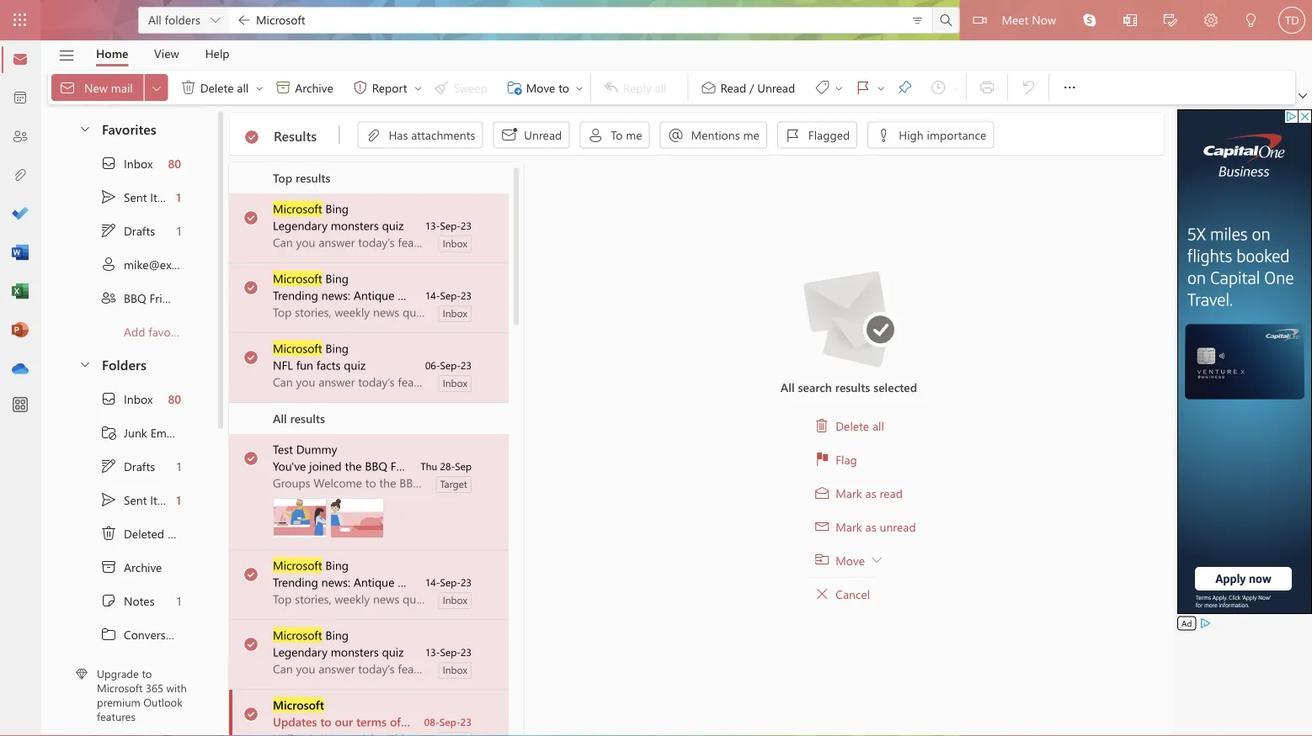 Task type: describe. For each thing, give the bounding box(es) containing it.
 junk email
[[100, 424, 178, 441]]

move for 
[[526, 79, 555, 95]]

 for 
[[100, 391, 117, 408]]

80 for 
[[168, 391, 181, 407]]

mail
[[111, 79, 133, 95]]

13-sep-23 for inbox button related to 1st select a conversation option
[[425, 219, 472, 232]]

read
[[721, 79, 746, 95]]

28-
[[440, 460, 455, 473]]

archive inside move & delete group
[[295, 79, 333, 95]]

help
[[205, 45, 230, 61]]

 button for favorites
[[70, 113, 99, 144]]

drafts for 
[[124, 223, 155, 239]]

of
[[390, 715, 401, 730]]

all for all results
[[273, 411, 287, 426]]

meet
[[1002, 11, 1029, 27]]

the
[[345, 459, 362, 474]]

 for  flagged
[[785, 127, 802, 144]]

 button
[[907, 10, 928, 30]]


[[1124, 13, 1137, 27]]


[[1083, 13, 1097, 27]]

read
[[880, 486, 903, 501]]

all folders
[[148, 11, 200, 27]]

td
[[1285, 13, 1299, 27]]

365
[[146, 681, 163, 696]]

 tree item
[[61, 517, 197, 551]]

microsoft for select a conversation checkbox corresponding to nfl fun facts quiz
[[273, 341, 322, 356]]

select a conversation checkbox for trending news: antique singer sewing machine values & what… and more
[[232, 551, 273, 587]]


[[700, 79, 717, 96]]

 inside tree item
[[100, 559, 117, 576]]

 move 
[[815, 553, 882, 568]]

 tree item for 
[[61, 450, 197, 483]]

 button
[[1231, 0, 1272, 43]]

 mark as read
[[815, 486, 903, 501]]

tab list inside | application
[[83, 40, 243, 67]]

inbox inside favorites tree
[[124, 156, 153, 171]]

home
[[96, 45, 128, 61]]

to inside upgrade to microsoft 365 with premium outlook features
[[142, 667, 152, 682]]

2 14-sep-23 from the top
[[425, 576, 472, 590]]

& for inbox button associated with select a conversation checkbox associated with trending news: antique singer sewing machine values & what… and more
[[559, 575, 568, 590]]

singer for third select a conversation option from the bottom inbox button
[[398, 288, 431, 303]]

notes
[[124, 594, 155, 609]]

microsoft bing for second select a conversation option from the bottom
[[273, 628, 349, 643]]

microsoft inside microsoft updates to our terms of use 08-sep-23
[[273, 698, 324, 713]]

 drafts for 
[[100, 458, 155, 475]]

powerpoint image
[[12, 323, 29, 339]]

test
[[273, 442, 293, 457]]

 inside dropdown button
[[150, 81, 163, 95]]

 read / unread
[[700, 79, 795, 96]]

word image
[[12, 245, 29, 262]]

importance
[[927, 127, 986, 143]]

upgrade to microsoft 365 with premium outlook features
[[97, 667, 187, 724]]

 archive inside move & delete group
[[275, 79, 333, 96]]

 flag
[[815, 452, 857, 467]]

as for unread
[[865, 519, 876, 535]]

items inside favorites tree
[[150, 189, 179, 205]]

mail image
[[12, 51, 29, 68]]

/
[[750, 79, 754, 95]]


[[911, 14, 924, 27]]

to for 
[[559, 79, 569, 95]]

microsoft for second select a conversation option from the bottom
[[273, 628, 322, 643]]

quiz for second select a conversation option from the bottom
[[382, 645, 404, 660]]

our
[[335, 715, 353, 730]]

onedrive image
[[12, 361, 29, 378]]

selected
[[873, 379, 917, 395]]


[[896, 79, 913, 96]]

 bbq friends
[[100, 290, 187, 307]]

2 select a conversation checkbox from the top
[[232, 264, 273, 300]]

microsoft bing for select a conversation checkbox associated with trending news: antique singer sewing machine values & what… and more
[[273, 558, 349, 574]]

1 attachment thumbnail image from the left
[[273, 499, 327, 539]]

add
[[124, 324, 145, 340]]


[[815, 487, 829, 500]]

nfl fun facts quiz
[[273, 358, 366, 373]]

 button
[[234, 10, 254, 30]]


[[815, 419, 829, 433]]

1 vertical spatial quiz
[[344, 358, 366, 373]]


[[58, 47, 75, 64]]

 for  to me
[[587, 127, 604, 144]]

cancel
[[836, 587, 870, 602]]

1 and from the top
[[611, 288, 631, 303]]

bbq inside  bbq friends
[[124, 290, 146, 306]]

nfl
[[273, 358, 293, 373]]


[[1245, 13, 1258, 27]]

microsoft bing for select a conversation checkbox corresponding to nfl fun facts quiz
[[273, 341, 349, 356]]

legendary monsters quiz for 1st select a conversation option
[[273, 218, 404, 233]]

microsoft bing for third select a conversation option from the bottom
[[273, 271, 349, 286]]

 tree item inside favorites tree
[[61, 180, 197, 214]]

what… for inbox button associated with select a conversation checkbox associated with trending news: antique singer sewing machine values & what… and more
[[571, 575, 608, 590]]

add favorite tree item
[[61, 315, 197, 349]]

 inbox for 
[[100, 155, 153, 172]]


[[59, 79, 76, 96]]

 button
[[1070, 0, 1110, 40]]

folders
[[165, 11, 200, 27]]

top results
[[273, 170, 331, 185]]

legendary monsters quiz for second select a conversation option from the bottom
[[273, 645, 404, 660]]

results for legendary monsters quiz
[[296, 170, 331, 185]]

use
[[404, 715, 422, 730]]


[[1164, 13, 1177, 27]]

left-rail-appbar navigation
[[3, 40, 37, 389]]

 for 
[[100, 155, 117, 172]]

with
[[166, 681, 187, 696]]

 button for folders
[[70, 349, 99, 380]]


[[100, 627, 117, 643]]

flagged
[[808, 127, 850, 143]]

 mentions me
[[668, 127, 760, 144]]

attachments
[[411, 127, 475, 143]]

13- for inbox button related to 1st select a conversation option
[[425, 219, 440, 232]]

favorites tree item
[[61, 113, 197, 147]]

new
[[84, 79, 108, 95]]

mentions
[[691, 127, 740, 143]]

 report 
[[352, 79, 423, 96]]

inbox inside tree
[[124, 391, 153, 407]]

 mike@example.com
[[100, 256, 229, 273]]

target button
[[436, 477, 472, 494]]

06-
[[425, 359, 440, 372]]


[[938, 12, 955, 29]]

results for you've joined the bbq friends group
[[290, 411, 325, 426]]

06-sep-23
[[425, 359, 472, 372]]

4 select a conversation checkbox from the top
[[232, 691, 273, 727]]

 tree item
[[61, 585, 197, 618]]

microsoft bing for 1st select a conversation option
[[273, 201, 349, 216]]

 for 
[[100, 458, 117, 475]]

2 and from the top
[[611, 575, 631, 590]]

joined
[[309, 459, 342, 474]]

 button
[[1191, 0, 1231, 43]]

results
[[274, 127, 317, 145]]

 deleted items
[[100, 526, 196, 542]]

calendar image
[[12, 90, 29, 107]]

 button for 
[[253, 74, 266, 101]]

excel image
[[12, 284, 29, 301]]

you've joined the bbq friends group
[[273, 459, 463, 474]]

& for third select a conversation option from the bottom inbox button
[[559, 288, 568, 303]]


[[875, 127, 892, 144]]

help button
[[193, 40, 242, 67]]

 cancel
[[815, 587, 870, 602]]

Search field
[[254, 11, 897, 28]]

select a conversation checkbox for you've joined the bbq friends group
[[232, 435, 273, 471]]

to for microsoft
[[320, 715, 332, 730]]

inbox button for select a conversation checkbox corresponding to nfl fun facts quiz
[[438, 376, 472, 392]]

mark for mark as unread
[[836, 519, 862, 535]]

archive inside  tree item
[[124, 560, 162, 575]]

 tree item
[[61, 551, 197, 585]]

tags group
[[692, 71, 963, 104]]

 button
[[847, 74, 874, 101]]

 inside favorites tree
[[100, 189, 117, 206]]

move & delete group
[[51, 71, 587, 104]]

microsoft updates to our terms of use 08-sep-23
[[273, 698, 472, 730]]

 button
[[1295, 88, 1310, 104]]

all results heading
[[229, 403, 509, 435]]

ad
[[1182, 618, 1192, 630]]

all for 
[[872, 418, 884, 434]]

target
[[440, 478, 467, 491]]

 archive inside  tree item
[[100, 559, 162, 576]]

1 for  tree item
[[177, 594, 181, 609]]

1 more from the top
[[634, 288, 661, 303]]

top
[[273, 170, 292, 185]]

 inside folders tree item
[[78, 358, 92, 371]]

 tree item
[[61, 248, 229, 281]]

 for  deleted items
[[100, 526, 117, 542]]

upgrade
[[97, 667, 139, 682]]

2 bing from the top
[[325, 271, 349, 286]]

5 bing from the top
[[325, 628, 349, 643]]

microsoft for 1st select a conversation option
[[273, 201, 322, 216]]

premium features image
[[76, 669, 88, 681]]

2 monsters from the top
[[331, 645, 379, 660]]

antique for inbox button associated with select a conversation checkbox associated with trending news: antique singer sewing machine values & what… and more
[[354, 575, 395, 590]]

 for  delete all 
[[180, 79, 197, 96]]


[[501, 127, 517, 144]]

| application
[[0, 0, 1312, 737]]

1 14- from the top
[[425, 289, 440, 302]]

 inside  
[[834, 83, 844, 93]]

unread inside  read / unread
[[757, 79, 795, 95]]


[[815, 588, 829, 601]]

 delete all 
[[180, 79, 265, 96]]



Task type: vqa. For each thing, say whether or not it's contained in the screenshot.


Task type: locate. For each thing, give the bounding box(es) containing it.
 button
[[50, 41, 83, 70]]

1 select a conversation checkbox from the top
[[232, 334, 273, 370]]

mark right 
[[836, 519, 862, 535]]

inbox button for select a conversation checkbox associated with trending news: antique singer sewing machine values & what… and more
[[438, 593, 472, 610]]

1 select a conversation checkbox from the top
[[232, 194, 273, 230]]


[[1204, 13, 1218, 27]]

1  sent items 1 from the top
[[100, 189, 181, 206]]

people image
[[12, 129, 29, 146]]

1 horizontal spatial friends
[[391, 459, 428, 474]]

 inside  report 
[[413, 83, 423, 93]]

2  from the top
[[100, 492, 117, 509]]

 right mail
[[150, 81, 163, 95]]


[[814, 79, 831, 96]]

dummy
[[296, 442, 337, 457]]

0 vertical spatial drafts
[[124, 223, 155, 239]]

as left unread
[[865, 519, 876, 535]]

attachment thumbnail image down you've
[[273, 499, 327, 539]]

antique for third select a conversation option from the bottom inbox button
[[354, 288, 395, 303]]

2 vertical spatial items
[[168, 526, 196, 542]]

2  from the top
[[100, 391, 117, 408]]

0 vertical spatial delete
[[200, 79, 234, 95]]

as
[[865, 486, 876, 501], [865, 519, 876, 535]]

to right upgrade
[[142, 667, 152, 682]]

all up test
[[273, 411, 287, 426]]

deleted
[[124, 526, 164, 542]]

3 select a conversation checkbox from the top
[[232, 621, 273, 657]]

updates
[[273, 715, 317, 730]]

flag
[[836, 452, 857, 467]]

 button inside 'tags' group
[[874, 74, 888, 101]]

friends inside message list all search results selected list box
[[391, 459, 428, 474]]

0 vertical spatial sewing
[[434, 288, 471, 303]]

1 horizontal spatial bbq
[[365, 459, 387, 474]]

monsters down 'top results' heading
[[331, 218, 379, 233]]

unread right 
[[524, 127, 562, 143]]

delete for 
[[836, 418, 869, 434]]

2 microsoft bing from the top
[[273, 271, 349, 286]]

80 inside favorites tree
[[168, 156, 181, 171]]

1 vertical spatial 
[[100, 559, 117, 576]]

values for third select a conversation option from the bottom
[[522, 288, 555, 303]]

 drafts up '' tree item at the top of page
[[100, 222, 155, 239]]

 tree item for 
[[61, 147, 197, 180]]

1 horizontal spatial 
[[587, 127, 604, 144]]

2 vertical spatial to
[[320, 715, 332, 730]]

test dummy
[[273, 442, 337, 457]]

singer
[[398, 288, 431, 303], [398, 575, 431, 590]]

2 news: from the top
[[321, 575, 350, 590]]

 tree item
[[61, 180, 197, 214], [61, 483, 197, 517]]

 left 'flagged'
[[785, 127, 802, 144]]

message list all search results selected list box
[[229, 163, 661, 737]]

1  tree item from the top
[[61, 214, 197, 248]]

move right  on the right of page
[[836, 553, 865, 568]]

&
[[559, 288, 568, 303], [559, 575, 568, 590]]

none search field inside  banner
[[229, 7, 960, 34]]

0 horizontal spatial 
[[100, 559, 117, 576]]

group
[[431, 459, 463, 474]]

 inside the select all messages option
[[246, 130, 259, 143]]

all for all search results selected
[[781, 379, 795, 395]]

 right  button
[[876, 83, 886, 93]]

 inside the  delete all 
[[255, 83, 265, 93]]

2  inbox from the top
[[100, 391, 153, 408]]

0 vertical spatial unread
[[757, 79, 795, 95]]

 inside tree item
[[100, 526, 117, 542]]

sent down favorites tree item
[[124, 189, 147, 205]]

inbox button
[[438, 236, 472, 253], [438, 306, 472, 323], [438, 376, 472, 392], [438, 593, 472, 610], [438, 663, 472, 680]]


[[973, 13, 987, 27]]

all left folders
[[148, 11, 161, 27]]

tree
[[61, 382, 197, 737]]

3 microsoft bing from the top
[[273, 341, 349, 356]]

1 vertical spatial singer
[[398, 575, 431, 590]]

1 vertical spatial 
[[100, 526, 117, 542]]

2 horizontal spatial to
[[559, 79, 569, 95]]

unread
[[880, 519, 916, 535]]

trending news: antique singer sewing machine values & what… and more for inbox button associated with select a conversation checkbox associated with trending news: antique singer sewing machine values & what… and more
[[273, 575, 661, 590]]

1 as from the top
[[865, 486, 876, 501]]

all for all folders
[[148, 11, 161, 27]]

0 horizontal spatial all
[[237, 79, 249, 95]]

legendary down top results
[[273, 218, 328, 233]]

archive down deleted at the left bottom of page
[[124, 560, 162, 575]]

1 horizontal spatial move
[[836, 553, 865, 568]]

 inside  
[[876, 83, 886, 93]]

 down the td dropdown button
[[1299, 92, 1307, 100]]

tree containing 
[[61, 382, 197, 737]]

1 for   tree item
[[177, 459, 181, 474]]

all down help button
[[237, 79, 249, 95]]

0 horizontal spatial 
[[100, 526, 117, 542]]

me
[[626, 127, 642, 143], [743, 127, 760, 143]]

fun
[[296, 358, 313, 373]]

1 vertical spatial 14-sep-23
[[425, 576, 472, 590]]

email
[[150, 425, 178, 441]]

1  button from the top
[[70, 113, 99, 144]]

1 horizontal spatial all
[[872, 418, 884, 434]]

as left read
[[865, 486, 876, 501]]

0 vertical spatial 
[[100, 222, 117, 239]]

more apps image
[[12, 398, 29, 414]]

80 up email
[[168, 391, 181, 407]]

quiz for 1st select a conversation option
[[382, 218, 404, 233]]

1 what… from the top
[[571, 288, 608, 303]]

1 drafts from the top
[[124, 223, 155, 239]]

me right "to"
[[626, 127, 642, 143]]

 tree item up junk
[[61, 382, 197, 416]]

 inbox down folders tree item at the left of the page
[[100, 391, 153, 408]]

 left folders
[[78, 358, 92, 371]]

items right deleted at the left bottom of page
[[168, 526, 196, 542]]

results right 'top'
[[296, 170, 331, 185]]

1 vertical spatial values
[[522, 575, 555, 590]]

0 vertical spatial 
[[587, 127, 604, 144]]

1 vertical spatial 
[[100, 458, 117, 475]]

1 vertical spatial  tree item
[[61, 450, 197, 483]]

 drafts inside tree
[[100, 458, 155, 475]]

to inside the  move to 
[[559, 79, 569, 95]]

80 for 
[[168, 156, 181, 171]]

 for  
[[855, 79, 872, 96]]

1  from the top
[[100, 222, 117, 239]]

0 horizontal spatial 
[[872, 556, 882, 566]]

add favorite
[[124, 324, 188, 340]]

0 horizontal spatial friends
[[149, 290, 187, 306]]

 tree item up  mike@example.com
[[61, 214, 197, 248]]

0 vertical spatial results
[[296, 170, 331, 185]]

legendary monsters quiz
[[273, 218, 404, 233], [273, 645, 404, 660]]

 tree item down junk
[[61, 450, 197, 483]]

Select a conversation checkbox
[[232, 334, 273, 370], [232, 435, 273, 471], [232, 551, 273, 587]]

legendary monsters quiz up our
[[273, 645, 404, 660]]

2 select a conversation checkbox from the top
[[232, 435, 273, 471]]

me inside  mentions me
[[743, 127, 760, 143]]

items up  deleted items
[[150, 492, 179, 508]]

 down favorites tree item
[[100, 155, 117, 172]]

1 horizontal spatial all
[[273, 411, 287, 426]]

0 horizontal spatial  archive
[[100, 559, 162, 576]]

0 vertical spatial news:
[[321, 288, 350, 303]]

0 vertical spatial  tree item
[[61, 180, 197, 214]]

1 vertical spatial what…
[[571, 575, 608, 590]]


[[100, 222, 117, 239], [100, 458, 117, 475]]

4  button from the left
[[874, 74, 888, 101]]

quiz
[[382, 218, 404, 233], [344, 358, 366, 373], [382, 645, 404, 660]]

0 horizontal spatial to
[[142, 667, 152, 682]]

 tree item
[[61, 618, 197, 652]]

0 vertical spatial  sent items 1
[[100, 189, 181, 206]]

bbq inside message list all search results selected list box
[[365, 459, 387, 474]]

friends up the favorite
[[149, 290, 187, 306]]

3 inbox button from the top
[[438, 376, 472, 392]]

1 news: from the top
[[321, 288, 350, 303]]

microsoft for third select a conversation option from the bottom
[[273, 271, 322, 286]]

all inside the  delete all 
[[237, 79, 249, 95]]

0 vertical spatial 14-
[[425, 289, 440, 302]]

to left our
[[320, 715, 332, 730]]

1 vertical spatial  archive
[[100, 559, 162, 576]]

1 inbox button from the top
[[438, 236, 472, 253]]

Search Scope Selector. field
[[138, 7, 229, 34]]

4 bing from the top
[[325, 558, 349, 574]]

0 vertical spatial  inbox
[[100, 155, 153, 172]]

2 trending news: antique singer sewing machine values & what… and more from the top
[[273, 575, 661, 590]]


[[244, 130, 259, 145], [243, 211, 259, 226], [243, 280, 259, 296], [243, 350, 259, 366], [243, 451, 259, 467], [243, 568, 259, 583], [243, 638, 259, 653], [243, 707, 259, 723]]

 up 
[[100, 391, 117, 408]]

folders tree item
[[61, 349, 197, 382]]

 down view button
[[180, 79, 197, 96]]

drafts for 
[[124, 459, 155, 474]]

1 vertical spatial sent
[[124, 492, 147, 508]]

1 horizontal spatial me
[[743, 127, 760, 143]]

you've
[[273, 459, 306, 474]]

0 vertical spatial 80
[[168, 156, 181, 171]]

1 horizontal spatial 
[[180, 79, 197, 96]]

5 1 from the top
[[177, 594, 181, 609]]

2 mark from the top
[[836, 519, 862, 535]]

to right the 
[[559, 79, 569, 95]]

Select all messages checkbox
[[240, 125, 264, 149]]

 sent items 1 up deleted at the left bottom of page
[[100, 492, 181, 509]]

1 values from the top
[[522, 288, 555, 303]]

1 for  tree item related to 
[[177, 223, 181, 239]]

2 vertical spatial results
[[290, 411, 325, 426]]

sent up  tree item
[[124, 492, 147, 508]]

0 vertical spatial more
[[634, 288, 661, 303]]

 up the ""
[[100, 559, 117, 576]]

3  button from the left
[[411, 74, 425, 101]]

2 more from the top
[[634, 575, 661, 590]]

as for read
[[865, 486, 876, 501]]

values
[[522, 288, 555, 303], [522, 575, 555, 590]]

quiz down 'top results' heading
[[382, 218, 404, 233]]

 inside tree item
[[100, 256, 117, 273]]

 inbox inside favorites tree
[[100, 155, 153, 172]]

1 vertical spatial 
[[100, 391, 117, 408]]

quiz up microsoft updates to our terms of use 08-sep-23
[[382, 645, 404, 660]]


[[855, 79, 872, 96], [785, 127, 802, 144]]

monsters up microsoft updates to our terms of use 08-sep-23
[[331, 645, 379, 660]]

2  button from the top
[[70, 349, 99, 380]]


[[668, 127, 684, 144]]

all down selected
[[872, 418, 884, 434]]

1 vertical spatial trending
[[273, 575, 318, 590]]

drafts down  junk email
[[124, 459, 155, 474]]

 tree item for 
[[61, 382, 197, 416]]

1 vertical spatial trending news: antique singer sewing machine values & what… and more
[[273, 575, 661, 590]]

all search results selected
[[781, 379, 917, 395]]

1 antique from the top
[[354, 288, 395, 303]]

delete inside the  delete all 
[[200, 79, 234, 95]]

2 singer from the top
[[398, 575, 431, 590]]

Select a conversation checkbox
[[232, 194, 273, 230], [232, 264, 273, 300], [232, 621, 273, 657], [232, 691, 273, 727]]

thu 28-sep
[[421, 460, 472, 473]]

2 13- from the top
[[425, 646, 440, 659]]

1 vertical spatial 
[[785, 127, 802, 144]]

1 inside  tree item
[[177, 594, 181, 609]]

 tree item
[[61, 214, 197, 248], [61, 450, 197, 483]]


[[1061, 79, 1078, 96]]

 tree item
[[61, 147, 197, 180], [61, 382, 197, 416]]

2 attachment thumbnail image from the left
[[330, 499, 384, 539]]

1  tree item from the top
[[61, 147, 197, 180]]

1 13- from the top
[[425, 219, 440, 232]]

0 vertical spatial bbq
[[124, 290, 146, 306]]

sep- inside microsoft updates to our terms of use 08-sep-23
[[439, 716, 460, 729]]

1 legendary monsters quiz from the top
[[273, 218, 404, 233]]

mark right 
[[836, 486, 862, 501]]

1  from the top
[[100, 155, 117, 172]]


[[815, 453, 829, 467]]

 inbox for 
[[100, 391, 153, 408]]

sep-
[[440, 219, 461, 232], [440, 289, 461, 302], [440, 359, 461, 372], [440, 576, 461, 590], [440, 646, 461, 659], [439, 716, 460, 729]]

 up  tree item
[[100, 492, 117, 509]]

3 bing from the top
[[325, 341, 349, 356]]

microsoft for select a conversation checkbox associated with trending news: antique singer sewing machine values & what… and more
[[273, 558, 322, 574]]

1 vertical spatial items
[[150, 492, 179, 508]]

now
[[1032, 11, 1056, 27]]

 down  new mail
[[78, 122, 92, 135]]

1 horizontal spatial unread
[[757, 79, 795, 95]]

2 me from the left
[[743, 127, 760, 143]]

 tree item
[[61, 416, 197, 450]]

all inside field
[[148, 11, 161, 27]]

tab list containing home
[[83, 40, 243, 67]]

unread inside  unread
[[524, 127, 562, 143]]

0 horizontal spatial 
[[785, 127, 802, 144]]

all inside heading
[[273, 411, 287, 426]]

5 inbox button from the top
[[438, 663, 472, 680]]

 inside 'tags' group
[[855, 79, 872, 96]]

3 1 from the top
[[177, 459, 181, 474]]

0 vertical spatial machine
[[475, 288, 519, 303]]

search
[[798, 379, 832, 395]]

drafts inside favorites tree
[[124, 223, 155, 239]]

me for 
[[743, 127, 760, 143]]

 down  mark as unread
[[872, 556, 882, 566]]

0 vertical spatial 13-
[[425, 219, 440, 232]]

1  inbox from the top
[[100, 155, 153, 172]]

 inbox down favorites tree item
[[100, 155, 153, 172]]

results up test dummy
[[290, 411, 325, 426]]

legendary up updates
[[273, 645, 328, 660]]

 left "to"
[[587, 127, 604, 144]]

1 80 from the top
[[168, 156, 181, 171]]

 up '' tree item at the top of page
[[100, 222, 117, 239]]

inbox button for third select a conversation option from the bottom
[[438, 306, 472, 323]]

 drafts for 
[[100, 222, 155, 239]]

0 vertical spatial and
[[611, 288, 631, 303]]

2 vertical spatial select a conversation checkbox
[[232, 551, 273, 587]]

 inside  move 
[[872, 556, 882, 566]]

sent inside favorites tree
[[124, 189, 147, 205]]

2 & from the top
[[559, 575, 568, 590]]

features
[[97, 710, 136, 724]]

 sent items 1 inside tree
[[100, 492, 181, 509]]

singer for inbox button associated with select a conversation checkbox associated with trending news: antique singer sewing machine values & what… and more
[[398, 575, 431, 590]]

 inside the  move to 
[[574, 83, 585, 93]]

0 vertical spatial &
[[559, 288, 568, 303]]

1 vertical spatial  inbox
[[100, 391, 153, 408]]

legendary monsters quiz down 'top results' heading
[[273, 218, 404, 233]]

1 vertical spatial 
[[872, 556, 882, 566]]

friends left group
[[391, 459, 428, 474]]

0 horizontal spatial 
[[100, 256, 117, 273]]

0 vertical spatial move
[[526, 79, 555, 95]]

 delete all
[[815, 418, 884, 434]]

news: for third select a conversation option from the bottom
[[321, 288, 350, 303]]

 inside move & delete group
[[180, 79, 197, 96]]

set your advertising preferences image
[[1199, 617, 1212, 631]]

results inside heading
[[290, 411, 325, 426]]

2 what… from the top
[[571, 575, 608, 590]]

 button inside favorites tree item
[[70, 113, 99, 144]]

 inside favorites tree item
[[78, 122, 92, 135]]

0 vertical spatial 14-sep-23
[[425, 289, 472, 302]]

0 vertical spatial 
[[180, 79, 197, 96]]

 tree item for 
[[61, 214, 197, 248]]

0 vertical spatial archive
[[295, 79, 333, 95]]

delete right 
[[836, 418, 869, 434]]

 inside favorites tree
[[100, 155, 117, 172]]

1 horizontal spatial 
[[1299, 92, 1307, 100]]

0 vertical spatial 
[[275, 79, 292, 96]]

sewing for third select a conversation option from the bottom inbox button
[[434, 288, 471, 303]]

 mark as unread
[[815, 519, 916, 535]]

folders
[[102, 355, 146, 373]]

2 vertical spatial all
[[273, 411, 287, 426]]

 inbox inside tree
[[100, 391, 153, 408]]

me inside  to me
[[626, 127, 642, 143]]

 inside move & delete group
[[275, 79, 292, 96]]

1 vertical spatial &
[[559, 575, 568, 590]]

thu
[[421, 460, 437, 473]]

 button left folders
[[70, 349, 99, 380]]

1 vertical spatial results
[[835, 379, 870, 395]]

delete for 
[[200, 79, 234, 95]]

 to me
[[587, 127, 642, 144]]

08-
[[424, 716, 439, 729]]

 archive up  tree item
[[100, 559, 162, 576]]

move for 
[[836, 553, 865, 568]]

0 vertical spatial all
[[237, 79, 249, 95]]

0 horizontal spatial bbq
[[124, 290, 146, 306]]

2  tree item from the top
[[61, 450, 197, 483]]

1 monsters from the top
[[331, 218, 379, 233]]

2  tree item from the top
[[61, 483, 197, 517]]

results right search
[[835, 379, 870, 395]]

0 horizontal spatial archive
[[124, 560, 162, 575]]

 down 
[[100, 458, 117, 475]]

quiz right facts on the left of the page
[[344, 358, 366, 373]]

 button down  new mail
[[70, 113, 99, 144]]

 for 
[[100, 222, 117, 239]]

 button left 
[[874, 74, 888, 101]]

 button
[[70, 113, 99, 144], [70, 349, 99, 380]]

0 vertical spatial  tree item
[[61, 147, 197, 180]]

what… for third select a conversation option from the bottom inbox button
[[571, 288, 608, 303]]

 button for 
[[411, 74, 425, 101]]

0 vertical spatial all
[[148, 11, 161, 27]]

1 sent from the top
[[124, 189, 147, 205]]

0 vertical spatial items
[[150, 189, 179, 205]]

2 80 from the top
[[168, 391, 181, 407]]

sep
[[455, 460, 472, 473]]

1 vertical spatial antique
[[354, 575, 395, 590]]

top results heading
[[229, 163, 509, 194]]

None search field
[[229, 7, 960, 34]]

 up the select all messages option
[[255, 83, 265, 93]]

2  sent items 1 from the top
[[100, 492, 181, 509]]

1 trending from the top
[[273, 288, 318, 303]]

2 values from the top
[[522, 575, 555, 590]]

mark
[[836, 486, 862, 501], [836, 519, 862, 535]]

 button up the select all messages option
[[253, 74, 266, 101]]

 inside tree
[[100, 492, 117, 509]]

1 vertical spatial move
[[836, 553, 865, 568]]

 tree item down favorites
[[61, 147, 197, 180]]


[[352, 79, 369, 96]]

1 vertical spatial as
[[865, 519, 876, 535]]

1 me from the left
[[626, 127, 642, 143]]

1 machine from the top
[[475, 288, 519, 303]]

 high importance
[[875, 127, 986, 144]]

 button
[[933, 7, 960, 34]]

1  button from the left
[[145, 74, 168, 101]]

premium
[[97, 695, 140, 710]]

 up the results
[[275, 79, 292, 96]]

attachment thumbnail image down the the at the bottom of page
[[330, 499, 384, 539]]

2 14- from the top
[[425, 576, 440, 590]]

friends inside  bbq friends
[[149, 290, 187, 306]]

items inside  deleted items
[[168, 526, 196, 542]]

2 trending from the top
[[273, 575, 318, 590]]

 down favorites tree item
[[100, 189, 117, 206]]

13-sep-23
[[425, 219, 472, 232], [425, 646, 472, 659]]

 archive up the results
[[275, 79, 333, 96]]

2  button from the left
[[253, 74, 266, 101]]

4 inbox button from the top
[[438, 593, 472, 610]]

2 legendary monsters quiz from the top
[[273, 645, 404, 660]]

move
[[526, 79, 555, 95], [836, 553, 865, 568]]

80 down favorites tree item
[[168, 156, 181, 171]]

1 bing from the top
[[325, 201, 349, 216]]

archive left  at the left of the page
[[295, 79, 333, 95]]

 inside popup button
[[1299, 92, 1307, 100]]

2 13-sep-23 from the top
[[425, 646, 472, 659]]


[[506, 79, 523, 96]]

1 legendary from the top
[[273, 218, 328, 233]]

 sent items 1 inside favorites tree
[[100, 189, 181, 206]]

 banner
[[0, 0, 1312, 43]]

0 vertical spatial what…
[[571, 288, 608, 303]]

 flagged
[[785, 127, 850, 144]]

13-sep-23 for inbox button associated with second select a conversation option from the bottom
[[425, 646, 472, 659]]

1 13-sep-23 from the top
[[425, 219, 472, 232]]

0 vertical spatial  archive
[[275, 79, 333, 96]]

 up  in the top left of the page
[[100, 256, 117, 273]]

0 vertical spatial  button
[[70, 113, 99, 144]]

0 vertical spatial 
[[100, 155, 117, 172]]

none search field containing 
[[229, 7, 960, 34]]

microsoft
[[273, 201, 322, 216], [273, 271, 322, 286], [273, 341, 322, 356], [273, 558, 322, 574], [273, 628, 322, 643], [97, 681, 143, 696], [273, 698, 324, 713]]

inbox button for second select a conversation option from the bottom
[[438, 663, 472, 680]]

unread right /
[[757, 79, 795, 95]]

1  from the top
[[100, 189, 117, 206]]

3 select a conversation checkbox from the top
[[232, 551, 273, 587]]

2 sent from the top
[[124, 492, 147, 508]]

to inside microsoft updates to our terms of use 08-sep-23
[[320, 715, 332, 730]]

0 vertical spatial select a conversation checkbox
[[232, 334, 273, 370]]

news: for select a conversation checkbox associated with trending news: antique singer sewing machine values & what… and more
[[321, 575, 350, 590]]

 inside the select all messages option
[[244, 130, 259, 145]]

1 vertical spatial  tree item
[[61, 483, 197, 517]]

 button right mail
[[145, 74, 168, 101]]

all
[[237, 79, 249, 95], [872, 418, 884, 434]]

1 microsoft bing from the top
[[273, 201, 349, 216]]


[[100, 424, 117, 441]]

all results
[[273, 411, 325, 426]]

sent inside tree
[[124, 492, 147, 508]]

values for select a conversation checkbox associated with trending news: antique singer sewing machine values & what… and more
[[522, 575, 555, 590]]

1 singer from the top
[[398, 288, 431, 303]]

0 vertical spatial antique
[[354, 288, 395, 303]]

0 vertical spatial legendary
[[273, 218, 328, 233]]

2 as from the top
[[865, 519, 876, 535]]

files image
[[12, 168, 29, 184]]

 button inside folders tree item
[[70, 349, 99, 380]]

0 vertical spatial values
[[522, 288, 555, 303]]

move right the 
[[526, 79, 555, 95]]

2 1 from the top
[[177, 223, 181, 239]]

items up  mike@example.com
[[150, 189, 179, 205]]

 tree item down favorites tree item
[[61, 180, 197, 214]]

to do image
[[12, 206, 29, 223]]

 inside favorites tree
[[100, 222, 117, 239]]

all for 
[[237, 79, 249, 95]]

inbox button for 1st select a conversation option
[[438, 236, 472, 253]]


[[815, 520, 829, 534]]

2  from the top
[[100, 458, 117, 475]]

attachment thumbnail image
[[273, 499, 327, 539], [330, 499, 384, 539]]


[[246, 130, 259, 143], [245, 211, 258, 224], [245, 280, 258, 294], [245, 350, 258, 364], [245, 451, 258, 465], [245, 568, 258, 581], [245, 638, 258, 651], [245, 707, 258, 721]]

2 machine from the top
[[475, 575, 519, 590]]

microsoft inside upgrade to microsoft 365 with premium outlook features
[[97, 681, 143, 696]]

bbq right the the at the bottom of page
[[365, 459, 387, 474]]

 button right "report"
[[411, 74, 425, 101]]

and
[[611, 288, 631, 303], [611, 575, 631, 590]]

1 vertical spatial all
[[872, 418, 884, 434]]

1  drafts from the top
[[100, 222, 155, 239]]

 sent items 1
[[100, 189, 181, 206], [100, 492, 181, 509]]

 
[[855, 79, 886, 96]]

 
[[814, 79, 844, 96]]

1 trending news: antique singer sewing machine values & what… and more from the top
[[273, 288, 661, 303]]

 button for 
[[145, 74, 168, 101]]

trending news: antique singer sewing machine values & what… and more for third select a conversation option from the bottom inbox button
[[273, 288, 661, 303]]

0 vertical spatial as
[[865, 486, 876, 501]]


[[100, 189, 117, 206], [100, 492, 117, 509]]

4 1 from the top
[[176, 492, 181, 508]]

0 horizontal spatial attachment thumbnail image
[[273, 499, 327, 539]]

drafts up '' tree item at the top of page
[[124, 223, 155, 239]]

all left search
[[781, 379, 795, 395]]

2 legendary from the top
[[273, 645, 328, 660]]

1 vertical spatial 14-
[[425, 576, 440, 590]]

13- for inbox button associated with second select a conversation option from the bottom
[[425, 646, 440, 659]]

move inside the  move to 
[[526, 79, 555, 95]]

2 antique from the top
[[354, 575, 395, 590]]

archive
[[295, 79, 333, 95], [124, 560, 162, 575]]

report
[[372, 79, 407, 95]]

 drafts inside favorites tree
[[100, 222, 155, 239]]

0 vertical spatial 
[[855, 79, 872, 96]]

2 drafts from the top
[[124, 459, 155, 474]]

 left deleted at the left bottom of page
[[100, 526, 117, 542]]

80 inside tree
[[168, 391, 181, 407]]

1 14-sep-23 from the top
[[425, 289, 472, 302]]

delete down help button
[[200, 79, 234, 95]]

1 sewing from the top
[[434, 288, 471, 303]]

bbq right  in the top left of the page
[[124, 290, 146, 306]]

1 1 from the top
[[176, 189, 181, 205]]

select a conversation checkbox for nfl fun facts quiz
[[232, 334, 273, 370]]

0 horizontal spatial me
[[626, 127, 642, 143]]

2 sewing from the top
[[434, 575, 471, 590]]

microsoft bing
[[273, 201, 349, 216], [273, 271, 349, 286], [273, 341, 349, 356], [273, 558, 349, 574], [273, 628, 349, 643]]

 right 
[[834, 83, 844, 93]]

home button
[[83, 40, 141, 67]]

2 vertical spatial quiz
[[382, 645, 404, 660]]

me right mentions
[[743, 127, 760, 143]]

1 vertical spatial 
[[100, 256, 117, 273]]

what…
[[571, 288, 608, 303], [571, 575, 608, 590]]

 tree item
[[61, 281, 197, 315]]

results inside heading
[[296, 170, 331, 185]]

0 vertical spatial  tree item
[[61, 214, 197, 248]]

 right   on the top right
[[855, 79, 872, 96]]

1
[[176, 189, 181, 205], [177, 223, 181, 239], [177, 459, 181, 474], [176, 492, 181, 508], [177, 594, 181, 609]]

1 mark from the top
[[836, 486, 862, 501]]

 right the 
[[574, 83, 585, 93]]

1 vertical spatial legendary
[[273, 645, 328, 660]]

mark for mark as read
[[836, 486, 862, 501]]

2  drafts from the top
[[100, 458, 155, 475]]

0 vertical spatial singer
[[398, 288, 431, 303]]

 right "report"
[[413, 83, 423, 93]]


[[100, 290, 117, 307]]

0 horizontal spatial all
[[148, 11, 161, 27]]

 move to 
[[506, 79, 585, 96]]

tab list
[[83, 40, 243, 67]]

sewing for inbox button associated with select a conversation checkbox associated with trending news: antique singer sewing machine values & what… and more
[[434, 575, 471, 590]]

23 inside microsoft updates to our terms of use 08-sep-23
[[460, 716, 472, 729]]

 sent items 1 up '' tree item at the top of page
[[100, 189, 181, 206]]

drafts inside tree
[[124, 459, 155, 474]]

 for  mike@example.com
[[100, 256, 117, 273]]

0 vertical spatial trending news: antique singer sewing machine values & what… and more
[[273, 288, 661, 303]]

view
[[154, 45, 179, 61]]

favorites tree
[[61, 106, 229, 349]]

2 inbox button from the top
[[438, 306, 472, 323]]

 inside tree
[[100, 391, 117, 408]]

me for 
[[626, 127, 642, 143]]

1 & from the top
[[559, 288, 568, 303]]

2  tree item from the top
[[61, 382, 197, 416]]

13- down 'top results' heading
[[425, 219, 440, 232]]

 drafts down "" tree item
[[100, 458, 155, 475]]

 tree item up deleted at the left bottom of page
[[61, 483, 197, 517]]

13- up 08-
[[425, 646, 440, 659]]



